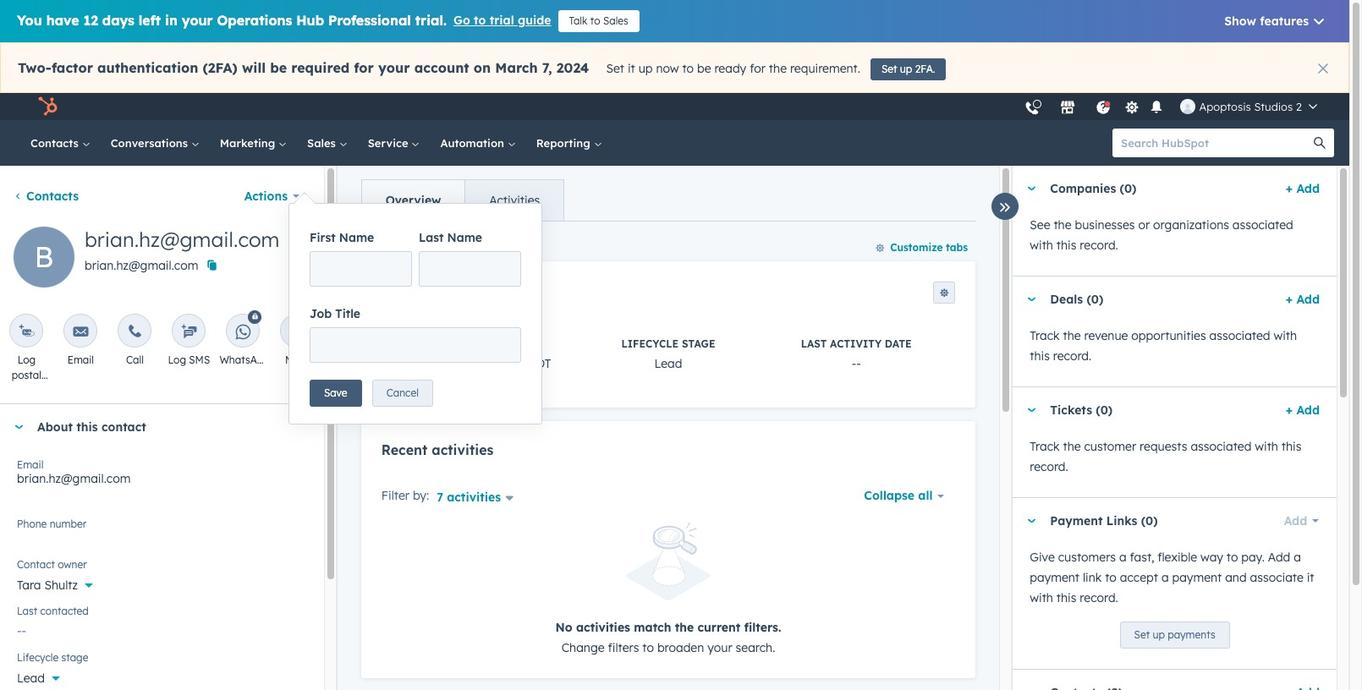 Task type: describe. For each thing, give the bounding box(es) containing it.
the for revenue
[[1063, 328, 1081, 344]]

pay.
[[1242, 550, 1265, 565]]

job
[[310, 306, 332, 322]]

Job Title text field
[[310, 327, 521, 363]]

stage
[[61, 652, 88, 664]]

0 vertical spatial contacts link
[[20, 120, 100, 166]]

set
[[1134, 629, 1150, 641]]

Search HubSpot search field
[[1113, 129, 1319, 157]]

service link
[[358, 120, 430, 166]]

whatsapp image
[[236, 324, 251, 340]]

search image
[[1314, 137, 1326, 149]]

tara
[[17, 578, 41, 593]]

automation link
[[430, 120, 526, 166]]

all
[[918, 489, 933, 504]]

12
[[83, 12, 98, 29]]

with inside track the revenue opportunities associated with this record.
[[1274, 328, 1297, 344]]

to inside "no activities match the current filters. change filters to broaden your search."
[[643, 640, 654, 655]]

about this contact
[[37, 420, 146, 435]]

Last Name text field
[[419, 251, 521, 287]]

calling button
[[1018, 93, 1047, 120]]

contact
[[17, 559, 55, 571]]

payment links (0)
[[1050, 514, 1158, 529]]

+ add for track the revenue opportunities associated with this record.
[[1286, 292, 1320, 307]]

caret image for about this contact
[[14, 425, 24, 429]]

sms
[[189, 354, 210, 366]]

up
[[1153, 629, 1165, 641]]

collapse all
[[864, 489, 933, 504]]

email for email brian.hz@gmail.com
[[17, 459, 43, 471]]

am
[[508, 357, 526, 372]]

current
[[698, 620, 741, 635]]

reporting link
[[526, 120, 612, 166]]

no activities match the current filters. change filters to broaden your search.
[[556, 620, 781, 655]]

tabs
[[946, 241, 968, 254]]

give
[[1030, 550, 1055, 565]]

to right link at the bottom right
[[1105, 570, 1117, 586]]

contact
[[102, 420, 146, 435]]

add inside give customers a fast, flexible way to pay. add a payment link to accept a payment and associate it with this record.
[[1268, 550, 1291, 565]]

cancel button
[[372, 380, 433, 407]]

marketplaces image
[[1061, 101, 1076, 116]]

links
[[1107, 514, 1138, 529]]

alert containing no activities match the current filters.
[[381, 523, 956, 658]]

more
[[285, 354, 309, 366]]

tara shultz button
[[17, 569, 307, 597]]

1 vertical spatial contacts link
[[14, 189, 79, 204]]

last name
[[419, 230, 482, 245]]

2 - from the left
[[857, 357, 861, 372]]

tickets (0)
[[1050, 403, 1113, 418]]

the for businesses
[[1054, 217, 1072, 233]]

log for log postal mail
[[17, 354, 36, 366]]

apoptosis
[[1199, 100, 1251, 113]]

data highlights
[[381, 282, 486, 299]]

you have 12 days left in your operations hub professional trial. go to trial guide
[[17, 12, 551, 29]]

lead inside lifecycle stage lead
[[655, 357, 682, 372]]

name for last name
[[447, 230, 482, 245]]

filters.
[[744, 620, 781, 635]]

professional
[[328, 12, 411, 29]]

lifecycle for lifecycle stage lead
[[622, 338, 679, 351]]

customer
[[1084, 439, 1137, 454]]

cancel
[[386, 387, 419, 399]]

2 payment from the left
[[1172, 570, 1222, 586]]

record. inside give customers a fast, flexible way to pay. add a payment link to accept a payment and associate it with this record.
[[1080, 591, 1119, 606]]

hubspot image
[[37, 96, 58, 117]]

activities for recent
[[432, 442, 494, 459]]

no
[[556, 620, 573, 635]]

0 horizontal spatial your
[[182, 12, 213, 29]]

show features
[[1225, 13, 1309, 28]]

phone
[[17, 518, 47, 531]]

activity
[[830, 338, 882, 351]]

track for track the customer requests associated with this record.
[[1030, 439, 1060, 454]]

payment links (0) button
[[1013, 498, 1267, 544]]

1 vertical spatial brian.hz@gmail.com
[[85, 258, 198, 273]]

+ add button for see the businesses or organizations associated with this record.
[[1286, 179, 1320, 199]]

calling image
[[1025, 101, 1040, 116]]

overview
[[386, 193, 441, 208]]

companies
[[1050, 181, 1116, 196]]

associated for track the customer requests associated with this record.
[[1191, 439, 1252, 454]]

7 activities
[[437, 490, 501, 505]]

email for email
[[67, 354, 94, 366]]

10/30/2023
[[410, 357, 474, 372]]

track the customer requests associated with this record.
[[1030, 439, 1302, 475]]

0 vertical spatial contacts
[[30, 136, 82, 150]]

about this contact button
[[0, 404, 300, 450]]

(0) right "links"
[[1141, 514, 1158, 529]]

activities
[[489, 193, 540, 208]]

about
[[37, 420, 73, 435]]

associate
[[1250, 570, 1304, 586]]

operations
[[217, 12, 292, 29]]

1 horizontal spatial a
[[1162, 570, 1169, 586]]

lead button
[[17, 662, 307, 690]]

this inside dropdown button
[[76, 420, 98, 435]]

lifecycle stage
[[17, 652, 88, 664]]

+ add for track the customer requests associated with this record.
[[1286, 403, 1320, 418]]

2 horizontal spatial a
[[1294, 550, 1301, 565]]

1 vertical spatial contacts
[[26, 189, 79, 204]]

requests
[[1140, 439, 1188, 454]]

hub
[[296, 12, 324, 29]]

tara shultz
[[17, 578, 78, 593]]

7 activities button
[[436, 490, 521, 505]]

talk
[[569, 14, 588, 27]]

see
[[1030, 217, 1051, 233]]

edt
[[529, 357, 551, 372]]

link
[[1083, 570, 1102, 586]]

+ for see the businesses or organizations associated with this record.
[[1286, 181, 1293, 196]]

businesses
[[1075, 217, 1135, 233]]

help button
[[1089, 93, 1118, 120]]

name for first name
[[339, 230, 374, 245]]

lead inside popup button
[[17, 671, 45, 686]]

overview button
[[362, 180, 465, 221]]

owner
[[58, 559, 87, 571]]

more image
[[290, 324, 305, 340]]

call
[[126, 354, 144, 366]]

recent
[[381, 442, 428, 459]]

this inside give customers a fast, flexible way to pay. add a payment link to accept a payment and associate it with this record.
[[1057, 591, 1077, 606]]

2
[[1296, 100, 1302, 113]]

marketing
[[220, 136, 278, 150]]

add button
[[1273, 504, 1320, 538]]

to inside you have 12 days left in your operations hub professional trial. go to trial guide
[[474, 13, 486, 28]]

opportunities
[[1132, 328, 1206, 344]]

save button
[[310, 380, 362, 407]]

apoptosis studios 2
[[1199, 100, 1302, 113]]



Task type: vqa. For each thing, say whether or not it's contained in the screenshot.


Task type: locate. For each thing, give the bounding box(es) containing it.
apoptosis studios 2 menu
[[1017, 93, 1329, 120]]

caret image inside payment links (0) dropdown button
[[1027, 519, 1037, 523]]

data
[[381, 282, 415, 299]]

associated inside track the revenue opportunities associated with this record.
[[1210, 328, 1271, 344]]

sales link
[[297, 120, 358, 166]]

to inside button
[[591, 14, 600, 27]]

lead
[[655, 357, 682, 372], [17, 671, 45, 686]]

2 track from the top
[[1030, 439, 1060, 454]]

1 horizontal spatial lead
[[655, 357, 682, 372]]

(0) inside dropdown button
[[1096, 403, 1113, 418]]

record. down link at the bottom right
[[1080, 591, 1119, 606]]

the up broaden
[[675, 620, 694, 635]]

mail
[[16, 384, 37, 397]]

caret image up give
[[1027, 519, 1037, 523]]

last left activity
[[801, 338, 827, 351]]

help image
[[1096, 101, 1111, 116]]

tickets
[[1050, 403, 1092, 418]]

0 vertical spatial last
[[419, 230, 444, 245]]

activities right the 7
[[447, 490, 501, 505]]

associated right organizations
[[1233, 217, 1294, 233]]

shultz
[[44, 578, 78, 593]]

add inside popup button
[[1284, 514, 1308, 529]]

+ add button for track the revenue opportunities associated with this record.
[[1286, 289, 1320, 310]]

associated inside see the businesses or organizations associated with this record.
[[1233, 217, 1294, 233]]

0 vertical spatial sales
[[603, 14, 628, 27]]

this
[[1057, 238, 1077, 253], [1030, 349, 1050, 364], [76, 420, 98, 435], [1282, 439, 1302, 454], [1057, 591, 1077, 606]]

contacts
[[30, 136, 82, 150], [26, 189, 79, 204]]

and
[[1225, 570, 1247, 586]]

the inside track the customer requests associated with this record.
[[1063, 439, 1081, 454]]

0 horizontal spatial email
[[17, 459, 43, 471]]

settings image
[[1125, 100, 1140, 116]]

1 + from the top
[[1286, 181, 1293, 196]]

caret image inside deals (0) dropdown button
[[1027, 297, 1037, 302]]

a left fast,
[[1120, 550, 1127, 565]]

track inside track the customer requests associated with this record.
[[1030, 439, 1060, 454]]

see the businesses or organizations associated with this record.
[[1030, 217, 1294, 253]]

associated
[[1233, 217, 1294, 233], [1210, 328, 1271, 344], [1191, 439, 1252, 454]]

2 vertical spatial associated
[[1191, 439, 1252, 454]]

the inside see the businesses or organizations associated with this record.
[[1054, 217, 1072, 233]]

2 vertical spatial last
[[17, 605, 37, 618]]

name up last name text field
[[447, 230, 482, 245]]

track down the deals
[[1030, 328, 1060, 344]]

deals
[[1050, 292, 1083, 307]]

this inside see the businesses or organizations associated with this record.
[[1057, 238, 1077, 253]]

1 vertical spatial associated
[[1210, 328, 1271, 344]]

conversations
[[111, 136, 191, 150]]

2 + add from the top
[[1286, 292, 1320, 307]]

lifecycle for lifecycle stage
[[17, 652, 59, 664]]

last inside last activity date --
[[801, 338, 827, 351]]

2 vertical spatial + add button
[[1286, 400, 1320, 421]]

the down tickets
[[1063, 439, 1081, 454]]

tickets (0) button
[[1013, 388, 1279, 433]]

date inside create date 10/30/2023 11:30 am edt
[[489, 338, 516, 351]]

0 vertical spatial brian.hz@gmail.com
[[85, 227, 280, 252]]

3 + add button from the top
[[1286, 400, 1320, 421]]

(0) for deals (0)
[[1087, 292, 1104, 307]]

the
[[1054, 217, 1072, 233], [1063, 328, 1081, 344], [1063, 439, 1081, 454], [675, 620, 694, 635]]

0 horizontal spatial lead
[[17, 671, 45, 686]]

sales
[[603, 14, 628, 27], [307, 136, 339, 150]]

add for track the customer requests associated with this record.
[[1297, 403, 1320, 418]]

2 log from the left
[[168, 354, 186, 366]]

1 vertical spatial your
[[708, 640, 733, 655]]

0 vertical spatial email
[[67, 354, 94, 366]]

track the revenue opportunities associated with this record.
[[1030, 328, 1297, 364]]

1 vertical spatial +
[[1286, 292, 1293, 307]]

hubspot link
[[27, 93, 71, 120]]

0 vertical spatial lifecycle
[[622, 338, 679, 351]]

call image
[[127, 324, 142, 340]]

1 + add from the top
[[1286, 181, 1320, 196]]

0 vertical spatial + add
[[1286, 181, 1320, 196]]

actions
[[244, 189, 288, 204]]

this inside track the customer requests associated with this record.
[[1282, 439, 1302, 454]]

collapse all button
[[853, 479, 956, 513]]

caret image for payment links (0)
[[1027, 519, 1037, 523]]

your
[[182, 12, 213, 29], [708, 640, 733, 655]]

caret image
[[1027, 187, 1037, 191], [1027, 297, 1037, 302], [1027, 408, 1037, 413], [14, 425, 24, 429], [1027, 519, 1037, 523]]

+ add button for track the customer requests associated with this record.
[[1286, 400, 1320, 421]]

this inside track the revenue opportunities associated with this record.
[[1030, 349, 1050, 364]]

organizations
[[1153, 217, 1229, 233]]

payment down give
[[1030, 570, 1080, 586]]

last down 'overview'
[[419, 230, 444, 245]]

associated right the opportunities
[[1210, 328, 1271, 344]]

your inside "no activities match the current filters. change filters to broaden your search."
[[708, 640, 733, 655]]

0 horizontal spatial a
[[1120, 550, 1127, 565]]

associated for track the revenue opportunities associated with this record.
[[1210, 328, 1271, 344]]

record. inside track the revenue opportunities associated with this record.
[[1053, 349, 1092, 364]]

with inside give customers a fast, flexible way to pay. add a payment link to accept a payment and associate it with this record.
[[1030, 591, 1054, 606]]

alert
[[381, 523, 956, 658]]

sales left service
[[307, 136, 339, 150]]

caret image left tickets
[[1027, 408, 1037, 413]]

3 + from the top
[[1286, 403, 1293, 418]]

with inside see the businesses or organizations associated with this record.
[[1030, 238, 1054, 253]]

log left sms
[[168, 354, 186, 366]]

lifecycle left stage
[[622, 338, 679, 351]]

(0) for tickets (0)
[[1096, 403, 1113, 418]]

0 horizontal spatial date
[[489, 338, 516, 351]]

+ for track the revenue opportunities associated with this record.
[[1286, 292, 1293, 307]]

set up payments
[[1134, 629, 1216, 641]]

navigation containing overview
[[361, 179, 565, 222]]

(0) up businesses
[[1120, 181, 1137, 196]]

1 payment from the left
[[1030, 570, 1080, 586]]

0 vertical spatial +
[[1286, 181, 1293, 196]]

payment down way
[[1172, 570, 1222, 586]]

lead down stage
[[655, 357, 682, 372]]

2 vertical spatial + add
[[1286, 403, 1320, 418]]

email down email image
[[67, 354, 94, 366]]

2 vertical spatial activities
[[576, 620, 630, 635]]

0 vertical spatial lead
[[655, 357, 682, 372]]

0 vertical spatial associated
[[1233, 217, 1294, 233]]

1 vertical spatial track
[[1030, 439, 1060, 454]]

or
[[1139, 217, 1150, 233]]

1 horizontal spatial your
[[708, 640, 733, 655]]

activities inside 7 activities popup button
[[447, 490, 501, 505]]

log up postal
[[17, 354, 36, 366]]

email image
[[73, 324, 88, 340]]

(0) for companies (0)
[[1120, 181, 1137, 196]]

caret image inside companies (0) 'dropdown button'
[[1027, 187, 1037, 191]]

last contacted
[[17, 605, 89, 618]]

date inside last activity date --
[[885, 338, 912, 351]]

navigation
[[361, 179, 565, 222]]

1 - from the left
[[852, 357, 857, 372]]

lead down lifecycle stage
[[17, 671, 45, 686]]

contacts link
[[20, 120, 100, 166], [14, 189, 79, 204]]

log postal mail
[[12, 354, 41, 397]]

lifecycle left 'stage'
[[17, 652, 59, 664]]

2 date from the left
[[885, 338, 912, 351]]

2 vertical spatial +
[[1286, 403, 1293, 418]]

you
[[17, 12, 42, 29]]

customize tabs
[[890, 241, 968, 254]]

show
[[1225, 13, 1257, 28]]

match
[[634, 620, 671, 635]]

record. down revenue
[[1053, 349, 1092, 364]]

the for customer
[[1063, 439, 1081, 454]]

track for track the revenue opportunities associated with this record.
[[1030, 328, 1060, 344]]

caret image for deals (0)
[[1027, 297, 1037, 302]]

(0) right the deals
[[1087, 292, 1104, 307]]

last for last activity date --
[[801, 338, 827, 351]]

marketplaces button
[[1051, 93, 1086, 120]]

email brian.hz@gmail.com
[[17, 459, 131, 487]]

to right talk on the left of the page
[[591, 14, 600, 27]]

(0) right tickets
[[1096, 403, 1113, 418]]

record. inside see the businesses or organizations associated with this record.
[[1080, 238, 1119, 253]]

1 name from the left
[[339, 230, 374, 245]]

to down match
[[643, 640, 654, 655]]

date up the 11:30 in the left of the page
[[489, 338, 516, 351]]

reporting
[[536, 136, 594, 150]]

associated right requests on the right
[[1191, 439, 1252, 454]]

track inside track the revenue opportunities associated with this record.
[[1030, 328, 1060, 344]]

search.
[[736, 640, 775, 655]]

1 vertical spatial + add
[[1286, 292, 1320, 307]]

1 horizontal spatial lifecycle
[[622, 338, 679, 351]]

activities for no
[[576, 620, 630, 635]]

0 vertical spatial activities
[[432, 442, 494, 459]]

last for last name
[[419, 230, 444, 245]]

+ for track the customer requests associated with this record.
[[1286, 403, 1293, 418]]

the inside "no activities match the current filters. change filters to broaden your search."
[[675, 620, 694, 635]]

1 track from the top
[[1030, 328, 1060, 344]]

set up payments button
[[1120, 622, 1230, 649]]

a up associate
[[1294, 550, 1301, 565]]

actions button
[[233, 179, 310, 213]]

last for last contacted
[[17, 605, 37, 618]]

1 vertical spatial lifecycle
[[17, 652, 59, 664]]

log inside log postal mail
[[17, 354, 36, 366]]

first
[[310, 230, 336, 245]]

have
[[46, 12, 79, 29]]

0 vertical spatial your
[[182, 12, 213, 29]]

sales inside button
[[603, 14, 628, 27]]

0 vertical spatial track
[[1030, 328, 1060, 344]]

deals (0)
[[1050, 292, 1104, 307]]

date right activity
[[885, 338, 912, 351]]

activities up 7 activities
[[432, 442, 494, 459]]

email down 'about'
[[17, 459, 43, 471]]

2 vertical spatial brian.hz@gmail.com
[[17, 471, 131, 487]]

1 horizontal spatial payment
[[1172, 570, 1222, 586]]

notifications image
[[1149, 100, 1164, 116]]

log for log sms
[[168, 354, 186, 366]]

0 vertical spatial + add button
[[1286, 179, 1320, 199]]

recent activities
[[381, 442, 494, 459]]

filter by:
[[381, 489, 429, 504]]

1 horizontal spatial date
[[885, 338, 912, 351]]

record. down businesses
[[1080, 238, 1119, 253]]

job title
[[310, 306, 361, 322]]

0 horizontal spatial payment
[[1030, 570, 1080, 586]]

last down tara
[[17, 605, 37, 618]]

payment
[[1050, 514, 1103, 529]]

1 horizontal spatial name
[[447, 230, 482, 245]]

stage
[[682, 338, 715, 351]]

save
[[324, 387, 347, 399]]

2 name from the left
[[447, 230, 482, 245]]

contacted
[[40, 605, 89, 618]]

trial.
[[415, 12, 447, 29]]

fast,
[[1130, 550, 1155, 565]]

go to trial guide link
[[454, 10, 551, 32]]

(0) inside 'dropdown button'
[[1120, 181, 1137, 196]]

1 + add button from the top
[[1286, 179, 1320, 199]]

0 horizontal spatial name
[[339, 230, 374, 245]]

record. up payment
[[1030, 460, 1069, 475]]

add for track the revenue opportunities associated with this record.
[[1297, 292, 1320, 307]]

1 vertical spatial activities
[[447, 490, 501, 505]]

activities for 7
[[447, 490, 501, 505]]

marketing link
[[210, 120, 297, 166]]

sales right talk on the left of the page
[[603, 14, 628, 27]]

record. inside track the customer requests associated with this record.
[[1030, 460, 1069, 475]]

1 horizontal spatial sales
[[603, 14, 628, 27]]

flexible
[[1158, 550, 1198, 565]]

caret image up see
[[1027, 187, 1037, 191]]

1 horizontal spatial email
[[67, 354, 94, 366]]

features
[[1260, 13, 1309, 28]]

your down the current
[[708, 640, 733, 655]]

1 vertical spatial sales
[[307, 136, 339, 150]]

associated inside track the customer requests associated with this record.
[[1191, 439, 1252, 454]]

to right go
[[474, 13, 486, 28]]

1 log from the left
[[17, 354, 36, 366]]

it
[[1307, 570, 1315, 586]]

whatsapp
[[219, 354, 270, 366]]

give customers a fast, flexible way to pay. add a payment link to accept a payment and associate it with this record.
[[1030, 550, 1315, 606]]

Last contacted text field
[[17, 615, 307, 642]]

caret image left the deals
[[1027, 297, 1037, 302]]

with inside track the customer requests associated with this record.
[[1255, 439, 1279, 454]]

log sms image
[[181, 324, 197, 340]]

create date 10/30/2023 11:30 am edt
[[410, 338, 551, 372]]

2 + from the top
[[1286, 292, 1293, 307]]

email inside email brian.hz@gmail.com
[[17, 459, 43, 471]]

1 vertical spatial lead
[[17, 671, 45, 686]]

First Name text field
[[310, 251, 412, 287]]

customize tabs link
[[867, 234, 976, 261]]

create
[[445, 338, 485, 351]]

0 horizontal spatial sales
[[307, 136, 339, 150]]

0 horizontal spatial last
[[17, 605, 37, 618]]

the inside track the revenue opportunities associated with this record.
[[1063, 328, 1081, 344]]

email
[[67, 354, 94, 366], [17, 459, 43, 471]]

to right way
[[1227, 550, 1238, 565]]

conversations link
[[100, 120, 210, 166]]

a
[[1120, 550, 1127, 565], [1294, 550, 1301, 565], [1162, 570, 1169, 586]]

1 vertical spatial last
[[801, 338, 827, 351]]

1 date from the left
[[489, 338, 516, 351]]

caret image inside "about this contact" dropdown button
[[14, 425, 24, 429]]

1 vertical spatial email
[[17, 459, 43, 471]]

caret image left 'about'
[[14, 425, 24, 429]]

apoptosis studios 2 button
[[1171, 93, 1328, 120]]

broaden
[[657, 640, 704, 655]]

last activity date --
[[801, 338, 912, 372]]

your right in
[[182, 12, 213, 29]]

1 vertical spatial + add button
[[1286, 289, 1320, 310]]

+ add
[[1286, 181, 1320, 196], [1286, 292, 1320, 307], [1286, 403, 1320, 418]]

log postal mail image
[[19, 324, 34, 340]]

name
[[339, 230, 374, 245], [447, 230, 482, 245]]

0 horizontal spatial log
[[17, 354, 36, 366]]

title
[[335, 306, 361, 322]]

with
[[1030, 238, 1054, 253], [1274, 328, 1297, 344], [1255, 439, 1279, 454], [1030, 591, 1054, 606]]

the left revenue
[[1063, 328, 1081, 344]]

name up first name text field
[[339, 230, 374, 245]]

lifecycle stage lead
[[622, 338, 715, 372]]

caret image for companies (0)
[[1027, 187, 1037, 191]]

date
[[489, 338, 516, 351], [885, 338, 912, 351]]

caret image for tickets (0)
[[1027, 408, 1037, 413]]

caret image inside tickets (0) dropdown button
[[1027, 408, 1037, 413]]

-
[[852, 357, 857, 372], [857, 357, 861, 372]]

0 horizontal spatial lifecycle
[[17, 652, 59, 664]]

the right see
[[1054, 217, 1072, 233]]

Phone number text field
[[17, 515, 307, 549]]

track down tickets
[[1030, 439, 1060, 454]]

2 horizontal spatial last
[[801, 338, 827, 351]]

lifecycle inside lifecycle stage lead
[[622, 338, 679, 351]]

+ add for see the businesses or organizations associated with this record.
[[1286, 181, 1320, 196]]

2 + add button from the top
[[1286, 289, 1320, 310]]

1 horizontal spatial last
[[419, 230, 444, 245]]

activities up change
[[576, 620, 630, 635]]

way
[[1201, 550, 1224, 565]]

last
[[419, 230, 444, 245], [801, 338, 827, 351], [17, 605, 37, 618]]

3 + add from the top
[[1286, 403, 1320, 418]]

tara shultz image
[[1181, 99, 1196, 114]]

activities inside "no activities match the current filters. change filters to broaden your search."
[[576, 620, 630, 635]]

add for see the businesses or organizations associated with this record.
[[1297, 181, 1320, 196]]

a down flexible
[[1162, 570, 1169, 586]]

1 horizontal spatial log
[[168, 354, 186, 366]]

guide
[[518, 13, 551, 28]]



